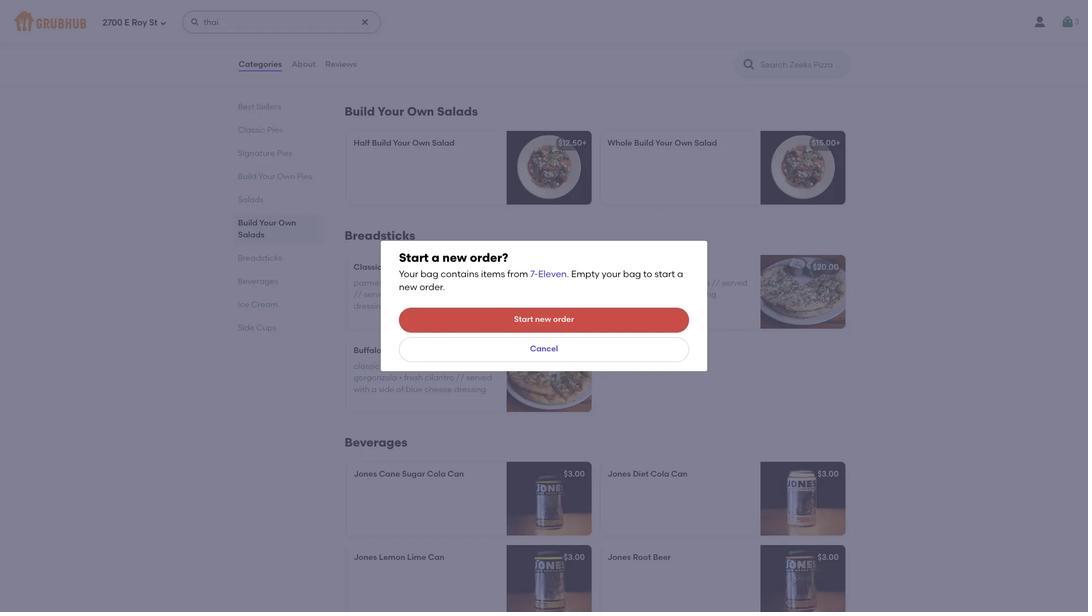 Task type: vqa. For each thing, say whether or not it's contained in the screenshot.
• inside classic with jalapeño  •  feta // served with a side of ranch dressing
yes



Task type: describe. For each thing, give the bounding box(es) containing it.
$3.00 for jones diet cola can
[[818, 469, 839, 479]]

// inside parmesan •  mozzarella • fresh garlic // served with a side of ranch dressing
[[354, 290, 362, 299]]

2 horizontal spatial svg image
[[361, 18, 370, 27]]

whole build your own salad
[[608, 138, 717, 148]]

with down your
[[608, 290, 624, 299]]

build right half
[[372, 138, 391, 148]]

0 horizontal spatial svg image
[[160, 20, 167, 26]]

$15.00 +
[[812, 138, 841, 148]]

can for jones lemon lime can
[[428, 552, 444, 562]]

breadsticks inside 'tab'
[[238, 253, 282, 263]]

jones root beer
[[608, 552, 671, 562]]

cups
[[257, 323, 277, 333]]

a inside classic with jalapeño  •  feta // served with a side of ranch dressing
[[626, 290, 631, 299]]

$15.00
[[812, 138, 836, 148]]

order.
[[419, 282, 445, 292]]

new inside empty your bag to start a new order.
[[399, 282, 417, 292]]

start new order
[[514, 315, 574, 324]]

cancel button
[[399, 337, 689, 362]]

empty your bag to start a new order.
[[399, 269, 683, 292]]

classic stix
[[354, 262, 398, 272]]

of inside parmesan •  mozzarella • fresh garlic // served with a side of ranch dressing
[[434, 290, 442, 299]]

contains
[[441, 269, 479, 280]]

search icon image
[[742, 58, 756, 71]]

your bag contains items from 7-eleven .
[[399, 269, 569, 280]]

a up mozzarella
[[432, 251, 440, 265]]

0 vertical spatial new
[[442, 251, 467, 265]]

reviews button
[[325, 44, 357, 85]]

$20.00
[[813, 262, 839, 272]]

side inside parmesan •  mozzarella • fresh garlic // served with a side of ranch dressing
[[416, 290, 432, 299]]

jalapeño
[[653, 278, 687, 288]]

18th green image
[[507, 7, 592, 81]]

3
[[1074, 17, 1079, 27]]

best
[[238, 102, 255, 112]]

green
[[371, 15, 395, 24]]

buffalo
[[400, 362, 427, 371]]

with up gorgonzola
[[382, 362, 398, 371]]

side
[[238, 323, 255, 333]]

to
[[643, 269, 652, 280]]

1 vertical spatial beverages
[[345, 435, 408, 449]]

your right half
[[393, 138, 410, 148]]

3 button
[[1061, 12, 1079, 32]]

pies for signature pies
[[277, 148, 293, 158]]

ranch inside classic with jalapeño  •  feta // served with a side of ranch dressing
[[660, 290, 682, 299]]

build down signature
[[238, 172, 257, 181]]

eleven
[[538, 269, 567, 280]]

about button
[[291, 44, 316, 85]]

jones root beer image
[[761, 545, 846, 612]]

buffalo stix
[[354, 346, 398, 355]]

start new order button
[[399, 307, 689, 332]]

start a new order?
[[399, 251, 508, 265]]

build right whole at the top of the page
[[634, 138, 654, 148]]

jones for jones diet cola can
[[608, 469, 631, 479]]

salad for half build your own salad
[[432, 138, 455, 148]]

fresh inside classic with buffalo sauce  • gorgonzola  •  fresh cilantro // served with a side of blue cheese dressing
[[404, 373, 423, 383]]

beverages tab
[[238, 275, 317, 287]]

build up half
[[345, 104, 375, 118]]

half
[[354, 138, 370, 148]]

jalapeno feta stix
[[608, 262, 681, 272]]

whole
[[608, 138, 632, 148]]

• right the sauce
[[454, 362, 457, 371]]

about
[[292, 59, 316, 69]]

$3.00 for jones lemon lime can
[[564, 552, 585, 562]]

buffalo
[[354, 346, 382, 355]]

Search Zeeks Pizza Capitol Hill search field
[[759, 60, 846, 70]]

• inside classic with jalapeño  •  feta // served with a side of ranch dressing
[[689, 278, 692, 288]]

beverages inside tab
[[238, 277, 278, 286]]

reviews
[[325, 59, 357, 69]]

dressing inside parmesan •  mozzarella • fresh garlic // served with a side of ranch dressing
[[354, 301, 386, 311]]

// inside classic with buffalo sauce  • gorgonzola  •  fresh cilantro // served with a side of blue cheese dressing
[[456, 373, 464, 383]]

categories
[[239, 59, 282, 69]]

stix for classic with buffalo sauce  • gorgonzola  •  fresh cilantro // served with a side of blue cheese dressing
[[383, 346, 398, 355]]

with down gorgonzola
[[354, 385, 370, 394]]

signature
[[238, 148, 275, 158]]

2 vertical spatial salads
[[238, 230, 265, 240]]

sellers
[[256, 102, 281, 112]]

half build your own salad image
[[507, 131, 592, 204]]

served inside classic with buffalo sauce  • gorgonzola  •  fresh cilantro // served with a side of blue cheese dressing
[[466, 373, 492, 383]]

jones diet cola can image
[[761, 462, 846, 535]]

build your own pies
[[238, 172, 313, 181]]

side inside classic with jalapeño  •  feta // served with a side of ranch dressing
[[633, 290, 648, 299]]

cheese
[[424, 385, 452, 394]]

1 cola from the left
[[427, 469, 446, 479]]

jones for jones root beer
[[608, 552, 631, 562]]

18th green
[[354, 15, 395, 24]]

with inside parmesan •  mozzarella • fresh garlic // served with a side of ranch dressing
[[391, 290, 407, 299]]

side cups
[[238, 323, 277, 333]]

$19.00
[[561, 262, 585, 272]]

jones for jones cane sugar cola can
[[354, 469, 377, 479]]

salad for whole build your own salad
[[694, 138, 717, 148]]

your up the half build your own salad at top
[[378, 104, 404, 118]]

ice cream
[[238, 300, 278, 309]]

ice
[[238, 300, 250, 309]]

2 vertical spatial pies
[[297, 172, 313, 181]]

jones cane sugar cola can image
[[507, 462, 592, 535]]

dressing inside classic with jalapeño  •  feta // served with a side of ranch dressing
[[684, 290, 716, 299]]

.
[[567, 269, 569, 280]]

from
[[507, 269, 528, 280]]

own inside build your own salads
[[278, 218, 296, 228]]

0 vertical spatial build your own salads
[[345, 104, 478, 118]]

empty
[[571, 269, 600, 280]]

buffalo stix image
[[507, 338, 592, 412]]

cream
[[252, 300, 278, 309]]

ranch inside parmesan •  mozzarella • fresh garlic // served with a side of ranch dressing
[[443, 290, 466, 299]]

your down signature pies
[[259, 172, 276, 181]]

7-
[[530, 269, 538, 280]]

your right classic stix
[[399, 269, 418, 280]]

1 horizontal spatial can
[[448, 469, 464, 479]]

best sellers
[[238, 102, 281, 112]]

blue
[[406, 385, 423, 394]]

// inside classic with jalapeño  •  feta // served with a side of ranch dressing
[[712, 278, 720, 288]]

2 cola from the left
[[651, 469, 669, 479]]

classic stix image
[[507, 255, 592, 329]]

of inside classic with jalapeño  •  feta // served with a side of ranch dressing
[[650, 290, 658, 299]]

order
[[553, 315, 574, 324]]

root
[[633, 552, 651, 562]]

jones lemon lime can
[[354, 552, 444, 562]]



Task type: locate. For each thing, give the bounding box(es) containing it.
your inside build your own salads
[[259, 218, 277, 228]]

• down buffalo at the bottom left of the page
[[399, 373, 402, 383]]

1 ranch from the left
[[443, 290, 466, 299]]

parmesan
[[354, 278, 393, 288]]

a inside empty your bag to start a new order.
[[677, 269, 683, 280]]

build your own salads inside tab
[[238, 218, 296, 240]]

with down mozzarella
[[391, 290, 407, 299]]

fresh inside parmesan •  mozzarella • fresh garlic // served with a side of ranch dressing
[[449, 278, 467, 288]]

dressing down feta
[[684, 290, 716, 299]]

build your own salads
[[345, 104, 478, 118], [238, 218, 296, 240]]

2 vertical spatial served
[[466, 373, 492, 383]]

pies up salads tab
[[297, 172, 313, 181]]

jones lemon lime can image
[[507, 545, 592, 612]]

side cups tab
[[238, 322, 317, 334]]

// right feta
[[712, 278, 720, 288]]

• right parmesan
[[395, 278, 398, 288]]

1 horizontal spatial dressing
[[454, 385, 486, 394]]

served inside classic with jalapeño  •  feta // served with a side of ranch dressing
[[722, 278, 747, 288]]

bag left to on the top right of page
[[623, 269, 641, 280]]

18th green button
[[347, 7, 592, 81]]

fresh left garlic
[[449, 278, 467, 288]]

sugar
[[402, 469, 425, 479]]

build inside build your own salads
[[238, 218, 258, 228]]

1 vertical spatial build your own salads
[[238, 218, 296, 240]]

18th
[[354, 15, 369, 24]]

build down salads tab
[[238, 218, 258, 228]]

2 vertical spatial //
[[456, 373, 464, 383]]

jones cane sugar cola can
[[354, 469, 464, 479]]

jones
[[354, 469, 377, 479], [608, 469, 631, 479], [354, 552, 377, 562], [608, 552, 631, 562]]

jones left the 'diet'
[[608, 469, 631, 479]]

// right cilantro
[[456, 373, 464, 383]]

jones diet cola can
[[608, 469, 688, 479]]

stix for parmesan •  mozzarella • fresh garlic // served with a side of ranch dressing
[[384, 262, 398, 272]]

cilantro
[[425, 373, 454, 383]]

0 horizontal spatial served
[[364, 290, 389, 299]]

served right cilantro
[[466, 373, 492, 383]]

2 horizontal spatial dressing
[[684, 290, 716, 299]]

build your own salads tab
[[238, 217, 317, 241]]

0 vertical spatial classic
[[608, 278, 634, 288]]

with down jalapeno feta stix
[[635, 278, 652, 288]]

items
[[481, 269, 505, 280]]

stix
[[384, 262, 398, 272], [666, 262, 681, 272], [383, 346, 398, 355]]

classic inside classic with buffalo sauce  • gorgonzola  •  fresh cilantro // served with a side of blue cheese dressing
[[354, 362, 380, 371]]

0 horizontal spatial classic
[[354, 362, 380, 371]]

classic for classic stix
[[354, 262, 382, 272]]

1 horizontal spatial new
[[442, 251, 467, 265]]

of inside classic with buffalo sauce  • gorgonzola  •  fresh cilantro // served with a side of blue cheese dressing
[[396, 385, 404, 394]]

st
[[149, 17, 158, 28]]

2 horizontal spatial served
[[722, 278, 747, 288]]

0 horizontal spatial build your own salads
[[238, 218, 296, 240]]

+
[[582, 138, 587, 148], [836, 138, 841, 148]]

0 vertical spatial fresh
[[449, 278, 467, 288]]

1 vertical spatial salads
[[238, 195, 264, 205]]

jones left cane
[[354, 469, 377, 479]]

1 horizontal spatial build your own salads
[[345, 104, 478, 118]]

cola right sugar
[[427, 469, 446, 479]]

order?
[[470, 251, 508, 265]]

gorgonzola
[[354, 373, 397, 383]]

$3.00
[[564, 469, 585, 479], [818, 469, 839, 479], [564, 552, 585, 562], [818, 552, 839, 562]]

0 vertical spatial //
[[712, 278, 720, 288]]

dressing down parmesan
[[354, 301, 386, 311]]

+ for $12.50
[[582, 138, 587, 148]]

feta
[[694, 278, 710, 288]]

build your own salads up breadsticks 'tab'
[[238, 218, 296, 240]]

diet
[[633, 469, 649, 479]]

e
[[124, 17, 130, 28]]

can right lime
[[428, 552, 444, 562]]

2 horizontal spatial of
[[650, 290, 658, 299]]

your down salads tab
[[259, 218, 277, 228]]

$12.50
[[558, 138, 582, 148]]

0 vertical spatial classic
[[238, 125, 266, 135]]

side down mozzarella
[[416, 290, 432, 299]]

bag inside empty your bag to start a new order.
[[623, 269, 641, 280]]

$12.50 +
[[558, 138, 587, 148]]

build
[[345, 104, 375, 118], [372, 138, 391, 148], [634, 138, 654, 148], [238, 172, 257, 181], [238, 218, 258, 228]]

0 horizontal spatial dressing
[[354, 301, 386, 311]]

stix up parmesan
[[384, 262, 398, 272]]

1 horizontal spatial classic
[[354, 262, 382, 272]]

pies
[[268, 125, 283, 135], [277, 148, 293, 158], [297, 172, 313, 181]]

cola right the 'diet'
[[651, 469, 669, 479]]

2700 e roy st
[[103, 17, 158, 28]]

start for start new order
[[514, 315, 533, 324]]

1 horizontal spatial breadsticks
[[345, 228, 415, 242]]

classic up signature
[[238, 125, 266, 135]]

cancel
[[530, 344, 558, 354]]

can right the 'diet'
[[671, 469, 688, 479]]

categories button
[[238, 44, 283, 85]]

//
[[712, 278, 720, 288], [354, 290, 362, 299], [456, 373, 464, 383]]

0 horizontal spatial fresh
[[404, 373, 423, 383]]

feta
[[647, 262, 664, 272]]

cane
[[379, 469, 400, 479]]

classic for classic with buffalo sauce  • gorgonzola  •  fresh cilantro // served with a side of blue cheese dressing
[[354, 362, 380, 371]]

0 vertical spatial breadsticks
[[345, 228, 415, 242]]

classic up gorgonzola
[[354, 362, 380, 371]]

1 horizontal spatial fresh
[[449, 278, 467, 288]]

1 horizontal spatial bag
[[623, 269, 641, 280]]

build your own pies tab
[[238, 171, 317, 182]]

1 vertical spatial pies
[[277, 148, 293, 158]]

classic pies
[[238, 125, 283, 135]]

svg image
[[1061, 15, 1074, 29]]

1 vertical spatial fresh
[[404, 373, 423, 383]]

0 horizontal spatial cola
[[427, 469, 446, 479]]

mozzarella
[[400, 278, 442, 288]]

0 horizontal spatial side
[[379, 385, 394, 394]]

0 horizontal spatial classic
[[238, 125, 266, 135]]

a down gorgonzola
[[372, 385, 377, 394]]

pies for classic pies
[[268, 125, 283, 135]]

your right whole at the top of the page
[[655, 138, 673, 148]]

side down to on the top right of page
[[633, 290, 648, 299]]

2 horizontal spatial new
[[535, 315, 551, 324]]

2 vertical spatial new
[[535, 315, 551, 324]]

side down gorgonzola
[[379, 385, 394, 394]]

a down the jalapeno
[[626, 290, 631, 299]]

0 vertical spatial dressing
[[684, 290, 716, 299]]

of down mozzarella
[[434, 290, 442, 299]]

1 horizontal spatial cola
[[651, 469, 669, 479]]

classic
[[608, 278, 634, 288], [354, 362, 380, 371]]

1 horizontal spatial svg image
[[190, 18, 200, 27]]

of down jalapeño
[[650, 290, 658, 299]]

1 vertical spatial classic
[[354, 362, 380, 371]]

start up mozzarella
[[399, 251, 429, 265]]

can for jones diet cola can
[[671, 469, 688, 479]]

a down mozzarella
[[409, 290, 415, 299]]

stix right buffalo on the bottom
[[383, 346, 398, 355]]

garlic
[[469, 278, 491, 288]]

beverages up cane
[[345, 435, 408, 449]]

a inside classic with buffalo sauce  • gorgonzola  •  fresh cilantro // served with a side of blue cheese dressing
[[372, 385, 377, 394]]

stix up jalapeño
[[666, 262, 681, 272]]

+ for $15.00
[[836, 138, 841, 148]]

bag up order.
[[420, 269, 438, 280]]

dressing
[[684, 290, 716, 299], [354, 301, 386, 311], [454, 385, 486, 394]]

start for start a new order?
[[399, 251, 429, 265]]

2 ranch from the left
[[660, 290, 682, 299]]

new inside button
[[535, 315, 551, 324]]

0 horizontal spatial salad
[[432, 138, 455, 148]]

classic down the jalapeno
[[608, 278, 634, 288]]

served inside parmesan •  mozzarella • fresh garlic // served with a side of ranch dressing
[[364, 290, 389, 299]]

0 horizontal spatial bag
[[420, 269, 438, 280]]

classic pies tab
[[238, 124, 317, 136]]

0 vertical spatial start
[[399, 251, 429, 265]]

2 vertical spatial dressing
[[454, 385, 486, 394]]

new left order.
[[399, 282, 417, 292]]

side inside classic with buffalo sauce  • gorgonzola  •  fresh cilantro // served with a side of blue cheese dressing
[[379, 385, 394, 394]]

sauce
[[429, 362, 452, 371]]

2700
[[103, 17, 122, 28]]

start up cancel
[[514, 315, 533, 324]]

jones for jones lemon lime can
[[354, 552, 377, 562]]

start
[[655, 269, 675, 280]]

1 horizontal spatial classic
[[608, 278, 634, 288]]

2 bag from the left
[[623, 269, 641, 280]]

1 salad from the left
[[432, 138, 455, 148]]

• left feta
[[689, 278, 692, 288]]

classic for classic with jalapeño  •  feta // served with a side of ranch dressing
[[608, 278, 634, 288]]

$3.00 for jones root beer
[[818, 552, 839, 562]]

beverages up ice cream
[[238, 277, 278, 286]]

build your own salads up the half build your own salad at top
[[345, 104, 478, 118]]

0 horizontal spatial can
[[428, 552, 444, 562]]

1 horizontal spatial of
[[434, 290, 442, 299]]

can right sugar
[[448, 469, 464, 479]]

ranch down jalapeño
[[660, 290, 682, 299]]

classic for classic pies
[[238, 125, 266, 135]]

1 vertical spatial dressing
[[354, 301, 386, 311]]

pies inside tab
[[268, 125, 283, 135]]

pies down classic pies tab
[[277, 148, 293, 158]]

1 bag from the left
[[420, 269, 438, 280]]

jones left the root
[[608, 552, 631, 562]]

classic up parmesan
[[354, 262, 382, 272]]

classic with buffalo sauce  • gorgonzola  •  fresh cilantro // served with a side of blue cheese dressing
[[354, 362, 492, 394]]

1 vertical spatial served
[[364, 290, 389, 299]]

0 vertical spatial beverages
[[238, 277, 278, 286]]

breadsticks up classic stix
[[345, 228, 415, 242]]

1 horizontal spatial //
[[456, 373, 464, 383]]

jalapeno feta stix image
[[761, 255, 846, 329]]

jalapeno
[[608, 262, 645, 272]]

1 + from the left
[[582, 138, 587, 148]]

signature pies
[[238, 148, 293, 158]]

salads tab
[[238, 194, 317, 206]]

can
[[448, 469, 464, 479], [671, 469, 688, 479], [428, 552, 444, 562]]

dressing right cheese
[[454, 385, 486, 394]]

1 horizontal spatial +
[[836, 138, 841, 148]]

2 salad from the left
[[694, 138, 717, 148]]

served down parmesan
[[364, 290, 389, 299]]

a inside parmesan •  mozzarella • fresh garlic // served with a side of ranch dressing
[[409, 290, 415, 299]]

roy
[[132, 17, 147, 28]]

1 vertical spatial breadsticks
[[238, 253, 282, 263]]

0 vertical spatial served
[[722, 278, 747, 288]]

1 horizontal spatial salad
[[694, 138, 717, 148]]

best sellers tab
[[238, 101, 317, 113]]

0 vertical spatial salads
[[437, 104, 478, 118]]

parmesan •  mozzarella • fresh garlic // served with a side of ranch dressing
[[354, 278, 491, 311]]

fresh down buffalo at the bottom left of the page
[[404, 373, 423, 383]]

own
[[407, 104, 434, 118], [412, 138, 430, 148], [675, 138, 692, 148], [277, 172, 295, 181], [278, 218, 296, 228]]

1 horizontal spatial ranch
[[660, 290, 682, 299]]

of left the blue
[[396, 385, 404, 394]]

breadsticks tab
[[238, 252, 317, 264]]

svg image
[[190, 18, 200, 27], [361, 18, 370, 27], [160, 20, 167, 26]]

•
[[395, 278, 398, 288], [444, 278, 447, 288], [689, 278, 692, 288], [454, 362, 457, 371], [399, 373, 402, 383]]

salads
[[437, 104, 478, 118], [238, 195, 264, 205], [238, 230, 265, 240]]

ice cream tab
[[238, 299, 317, 311]]

cola
[[427, 469, 446, 479], [651, 469, 669, 479]]

fresh
[[449, 278, 467, 288], [404, 373, 423, 383]]

new
[[442, 251, 467, 265], [399, 282, 417, 292], [535, 315, 551, 324]]

jones left the "lemon"
[[354, 552, 377, 562]]

1 vertical spatial //
[[354, 290, 362, 299]]

1 vertical spatial classic
[[354, 262, 382, 272]]

• right mozzarella
[[444, 278, 447, 288]]

served right feta
[[722, 278, 747, 288]]

ranch down contains at the left
[[443, 290, 466, 299]]

pies up the signature pies tab
[[268, 125, 283, 135]]

classic
[[238, 125, 266, 135], [354, 262, 382, 272]]

0 horizontal spatial breadsticks
[[238, 253, 282, 263]]

1 horizontal spatial served
[[466, 373, 492, 383]]

beer
[[653, 552, 671, 562]]

0 horizontal spatial of
[[396, 385, 404, 394]]

0 vertical spatial pies
[[268, 125, 283, 135]]

classic inside tab
[[238, 125, 266, 135]]

ranch
[[443, 290, 466, 299], [660, 290, 682, 299]]

1 horizontal spatial start
[[514, 315, 533, 324]]

lemon
[[379, 552, 405, 562]]

2 horizontal spatial side
[[633, 290, 648, 299]]

0 horizontal spatial //
[[354, 290, 362, 299]]

side
[[416, 290, 432, 299], [633, 290, 648, 299], [379, 385, 394, 394]]

signature pies tab
[[238, 147, 317, 159]]

a
[[432, 251, 440, 265], [677, 269, 683, 280], [409, 290, 415, 299], [626, 290, 631, 299], [372, 385, 377, 394]]

breadsticks up the beverages tab
[[238, 253, 282, 263]]

0 horizontal spatial new
[[399, 282, 417, 292]]

whole build your own salad image
[[761, 131, 846, 204]]

dressing inside classic with buffalo sauce  • gorgonzola  •  fresh cilantro // served with a side of blue cheese dressing
[[454, 385, 486, 394]]

a right start
[[677, 269, 683, 280]]

$3.00 for jones cane sugar cola can
[[564, 469, 585, 479]]

2 horizontal spatial can
[[671, 469, 688, 479]]

0 horizontal spatial beverages
[[238, 277, 278, 286]]

bag
[[420, 269, 438, 280], [623, 269, 641, 280]]

// down parmesan
[[354, 290, 362, 299]]

your
[[602, 269, 621, 280]]

half build your own salad
[[354, 138, 455, 148]]

lime
[[407, 552, 426, 562]]

new left the order
[[535, 315, 551, 324]]

1 horizontal spatial side
[[416, 290, 432, 299]]

0 horizontal spatial +
[[582, 138, 587, 148]]

classic with jalapeño  •  feta // served with a side of ranch dressing
[[608, 278, 747, 299]]

your
[[378, 104, 404, 118], [393, 138, 410, 148], [655, 138, 673, 148], [259, 172, 276, 181], [259, 218, 277, 228], [399, 269, 418, 280]]

new up contains at the left
[[442, 251, 467, 265]]

0 horizontal spatial ranch
[[443, 290, 466, 299]]

served
[[722, 278, 747, 288], [364, 290, 389, 299], [466, 373, 492, 383]]

2 horizontal spatial //
[[712, 278, 720, 288]]

1 horizontal spatial beverages
[[345, 435, 408, 449]]

2 + from the left
[[836, 138, 841, 148]]

salad
[[432, 138, 455, 148], [694, 138, 717, 148]]

start inside button
[[514, 315, 533, 324]]

1 vertical spatial new
[[399, 282, 417, 292]]

main navigation navigation
[[0, 0, 1088, 44]]

0 horizontal spatial start
[[399, 251, 429, 265]]

1 vertical spatial start
[[514, 315, 533, 324]]

classic inside classic with jalapeño  •  feta // served with a side of ranch dressing
[[608, 278, 634, 288]]



